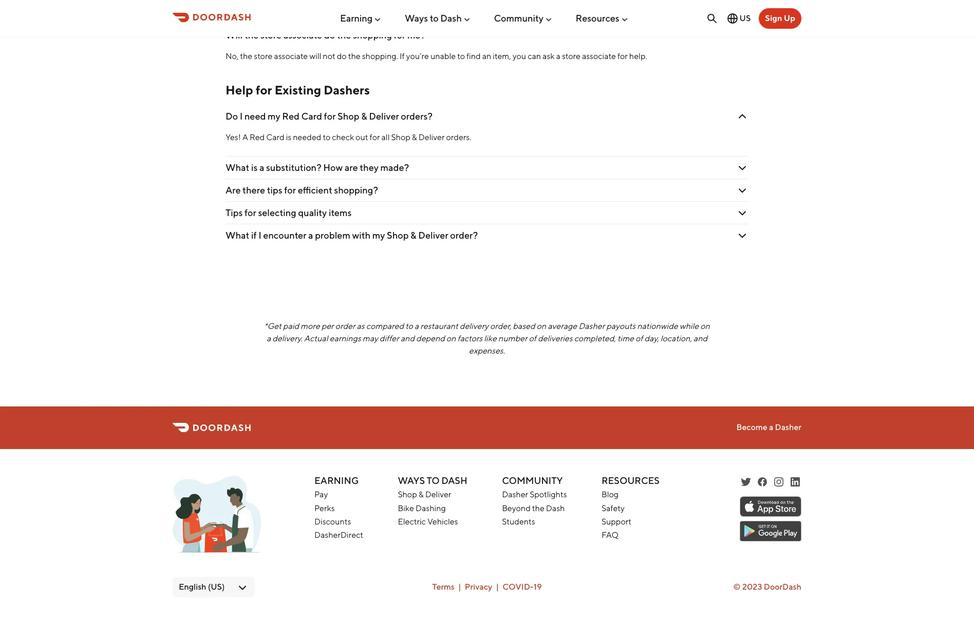 Task type: describe. For each thing, give the bounding box(es) containing it.
store for no,
[[254, 51, 272, 61]]

a down *get
[[267, 334, 271, 344]]

resources for resources
[[576, 13, 619, 23]]

deliver up all
[[369, 111, 399, 122]]

quality
[[298, 208, 327, 218]]

item,
[[493, 51, 511, 61]]

for right the tips on the left top of the page
[[245, 208, 256, 218]]

tips for selecting quality items
[[226, 208, 352, 218]]

0 horizontal spatial is
[[251, 162, 258, 173]]

needed
[[293, 133, 321, 142]]

the down earning link
[[337, 30, 351, 40]]

for left help.
[[617, 51, 628, 61]]

what is a substitution? how are they made?
[[226, 162, 409, 173]]

do
[[226, 111, 238, 122]]

you
[[513, 51, 526, 61]]

yes!
[[226, 133, 241, 142]]

all
[[381, 133, 390, 142]]

associate for do
[[283, 30, 322, 40]]

© 2023 doordash
[[733, 582, 801, 592]]

no, the store associate will not do the shopping. if you're unable to find an item, you can ask a store associate for help.
[[226, 51, 647, 61]]

with
[[352, 230, 371, 241]]

order?
[[450, 230, 478, 241]]

ways to dash link
[[405, 9, 471, 28]]

community for community dasher spotlights beyond the dash students
[[502, 475, 563, 486]]

pay link
[[314, 490, 328, 500]]

paid
[[283, 322, 299, 331]]

resources blog safety support faq
[[602, 475, 660, 541]]

2023
[[742, 582, 762, 592]]

3 chevron down image from the top
[[736, 184, 749, 197]]

students
[[502, 517, 535, 527]]

day,
[[644, 334, 659, 344]]

2 horizontal spatial on
[[700, 322, 710, 331]]

1 and from the left
[[401, 334, 415, 344]]

support
[[602, 517, 631, 527]]

a
[[242, 133, 248, 142]]

bike
[[398, 504, 414, 514]]

help.
[[629, 51, 647, 61]]

blog
[[602, 490, 619, 500]]

tips
[[267, 185, 282, 196]]

covid-
[[503, 583, 534, 592]]

community dasher spotlights beyond the dash students
[[502, 475, 567, 527]]

0 vertical spatial my
[[268, 111, 280, 122]]

are there tips for efficient shopping?
[[226, 185, 378, 196]]

encounter
[[263, 230, 306, 241]]

will
[[226, 30, 243, 40]]

they
[[360, 162, 379, 173]]

check
[[332, 133, 354, 142]]

no,
[[226, 51, 238, 61]]

chevron down image for me?
[[736, 29, 749, 41]]

expenses.
[[469, 346, 505, 356]]

safety link
[[602, 504, 625, 514]]

facebook image
[[756, 476, 769, 488]]

shop & deliver link
[[398, 490, 451, 500]]

resources for resources blog safety support faq
[[602, 475, 660, 486]]

sign up button
[[759, 8, 801, 29]]

delivery.
[[272, 334, 302, 344]]

are
[[345, 162, 358, 173]]

©
[[733, 582, 741, 592]]

facebook link
[[756, 476, 769, 488]]

become a dasher
[[736, 423, 801, 433]]

shopping.
[[362, 51, 398, 61]]

to inside *get paid more per order as compared to a restaurant delivery order, based on average dasher payouts nationwide while on a delivery. actual earnings may differ and depend on factors like number of deliveries completed, time of day, location, and expenses.
[[405, 322, 413, 331]]

students link
[[502, 517, 535, 527]]

safety
[[602, 504, 625, 514]]

& left order?
[[411, 230, 416, 241]]

what for what is a substitution? how are they made?
[[226, 162, 249, 173]]

per
[[321, 322, 334, 331]]

& inside ways to dash shop & deliver bike dashing electric vehicles
[[419, 490, 424, 500]]

community for community
[[494, 13, 544, 23]]

2 horizontal spatial dasher
[[775, 423, 801, 433]]

associate down resources link at the right top of page
[[582, 51, 616, 61]]

the inside community dasher spotlights beyond the dash students
[[532, 504, 544, 514]]

average
[[548, 322, 577, 331]]

can
[[528, 51, 541, 61]]

dasherdirect
[[314, 531, 363, 541]]

to inside the ways to dash "link"
[[430, 13, 439, 23]]

google play image
[[740, 521, 801, 542]]

dasher inside *get paid more per order as compared to a restaurant delivery order, based on average dasher payouts nationwide while on a delivery. actual earnings may differ and depend on factors like number of deliveries completed, time of day, location, and expenses.
[[579, 322, 605, 331]]

the right "will"
[[245, 30, 259, 40]]

tips
[[226, 208, 243, 218]]

doordash link
[[764, 582, 801, 592]]

for right the tips
[[284, 185, 296, 196]]

discounts link
[[314, 517, 351, 527]]

spotlights
[[530, 490, 567, 500]]

earning pay perks discounts dasherdirect
[[314, 475, 363, 541]]

deliver down orders?
[[419, 133, 445, 142]]

do i need my red card for shop & deliver orders?
[[226, 111, 433, 122]]

based
[[513, 322, 535, 331]]

you're
[[406, 51, 429, 61]]

terms
[[432, 583, 455, 592]]

are
[[226, 185, 241, 196]]

completed,
[[574, 334, 616, 344]]

doordash
[[764, 582, 801, 592]]

1 vertical spatial do
[[337, 51, 347, 61]]

earnings
[[330, 334, 361, 344]]

out
[[356, 133, 368, 142]]

0 vertical spatial do
[[324, 30, 335, 40]]

dash for ways to dash
[[440, 13, 462, 23]]

a right the become
[[769, 423, 773, 433]]

discounts
[[314, 517, 351, 527]]

earning for earning pay perks discounts dasherdirect
[[314, 475, 359, 486]]

electric vehicles link
[[398, 517, 458, 527]]

1 horizontal spatial is
[[286, 133, 291, 142]]

to inside ways to dash shop & deliver bike dashing electric vehicles
[[427, 475, 440, 486]]

perks
[[314, 504, 335, 514]]

store for will
[[260, 30, 282, 40]]



Task type: locate. For each thing, give the bounding box(es) containing it.
the right no, on the top of the page
[[240, 51, 252, 61]]

0 horizontal spatial red
[[250, 133, 265, 142]]

dasher up completed,
[[579, 322, 605, 331]]

associate up will
[[283, 30, 322, 40]]

payouts
[[606, 322, 636, 331]]

dashers
[[324, 82, 370, 97]]

help for existing dashers
[[226, 82, 370, 97]]

up
[[784, 13, 795, 23]]

0 vertical spatial earning
[[340, 13, 373, 23]]

of
[[529, 334, 536, 344], [636, 334, 643, 344]]

1 vertical spatial is
[[251, 162, 258, 173]]

0 horizontal spatial my
[[268, 111, 280, 122]]

associate left will
[[274, 51, 308, 61]]

deliver up dashing at the left bottom of the page
[[425, 490, 451, 500]]

0 vertical spatial dash
[[440, 13, 462, 23]]

earning inside earning pay perks discounts dasherdirect
[[314, 475, 359, 486]]

will the store associate do the shopping for me?
[[226, 30, 425, 40]]

to left check
[[323, 133, 330, 142]]

ways up "me?"
[[405, 13, 428, 23]]

1 of from the left
[[529, 334, 536, 344]]

chevron down image for my
[[736, 229, 749, 242]]

number
[[498, 334, 527, 344]]

1 vertical spatial card
[[266, 133, 284, 142]]

instagram link
[[773, 476, 785, 488]]

resources link
[[576, 9, 629, 28]]

0 horizontal spatial i
[[240, 111, 243, 122]]

become
[[736, 423, 767, 433]]

2 vertical spatial chevron down image
[[736, 184, 749, 197]]

shop right all
[[391, 133, 410, 142]]

1 vertical spatial chevron down image
[[736, 207, 749, 219]]

on right based
[[537, 322, 546, 331]]

is up there
[[251, 162, 258, 173]]

on right while
[[700, 322, 710, 331]]

i
[[240, 111, 243, 122], [259, 230, 261, 241]]

2 vertical spatial dasher
[[502, 490, 528, 500]]

do right 'not'
[[337, 51, 347, 61]]

0 horizontal spatial do
[[324, 30, 335, 40]]

1 chevron down image from the top
[[736, 162, 749, 174]]

delivery
[[460, 322, 489, 331]]

what for what if i encounter a problem with my shop & deliver order?
[[226, 230, 249, 241]]

a up there
[[259, 162, 264, 173]]

for right help
[[256, 82, 272, 97]]

the
[[245, 30, 259, 40], [337, 30, 351, 40], [240, 51, 252, 61], [348, 51, 360, 61], [532, 504, 544, 514]]

linkedin image
[[789, 476, 801, 488]]

dash inside ways to dash shop & deliver bike dashing electric vehicles
[[441, 475, 467, 486]]

shopping?
[[334, 185, 378, 196]]

1 horizontal spatial of
[[636, 334, 643, 344]]

1 vertical spatial earning
[[314, 475, 359, 486]]

0 horizontal spatial on
[[446, 334, 456, 344]]

0 vertical spatial card
[[301, 111, 322, 122]]

community up dasher spotlights link at the right bottom
[[502, 475, 563, 486]]

covid-19
[[503, 583, 542, 592]]

2 chevron down image from the top
[[736, 207, 749, 219]]

linkedin link
[[789, 476, 801, 488]]

1 vertical spatial red
[[250, 133, 265, 142]]

2 what from the top
[[226, 230, 249, 241]]

differ
[[380, 334, 399, 344]]

dash inside "link"
[[440, 13, 462, 23]]

store
[[260, 30, 282, 40], [254, 51, 272, 61], [562, 51, 581, 61]]

1 horizontal spatial i
[[259, 230, 261, 241]]

red up "needed"
[[282, 111, 300, 122]]

i right 'do'
[[240, 111, 243, 122]]

for
[[394, 30, 406, 40], [617, 51, 628, 61], [256, 82, 272, 97], [324, 111, 336, 122], [370, 133, 380, 142], [284, 185, 296, 196], [245, 208, 256, 218]]

0 vertical spatial chevron down image
[[736, 29, 749, 41]]

privacy
[[465, 583, 492, 592]]

shop right with
[[387, 230, 409, 241]]

1 horizontal spatial red
[[282, 111, 300, 122]]

nationwide
[[637, 322, 678, 331]]

& down orders?
[[412, 133, 417, 142]]

actual
[[304, 334, 328, 344]]

privacy link
[[465, 583, 492, 592]]

shop inside ways to dash shop & deliver bike dashing electric vehicles
[[398, 490, 417, 500]]

of left day,
[[636, 334, 643, 344]]

0 vertical spatial chevron down image
[[736, 162, 749, 174]]

deliver left order?
[[418, 230, 448, 241]]

deliver
[[369, 111, 399, 122], [419, 133, 445, 142], [418, 230, 448, 241], [425, 490, 451, 500]]

orders.
[[446, 133, 471, 142]]

community up you
[[494, 13, 544, 23]]

2 vertical spatial dash
[[546, 504, 565, 514]]

a up "depend"
[[414, 322, 419, 331]]

the down dasher spotlights link at the right bottom
[[532, 504, 544, 514]]

more
[[301, 322, 320, 331]]

faq link
[[602, 531, 619, 541]]

community inside community dasher spotlights beyond the dash students
[[502, 475, 563, 486]]

2 vertical spatial chevron down image
[[736, 229, 749, 242]]

3 chevron down image from the top
[[736, 229, 749, 242]]

on
[[537, 322, 546, 331], [700, 322, 710, 331], [446, 334, 456, 344]]

made?
[[380, 162, 409, 173]]

existing
[[275, 82, 321, 97]]

dasher inside community dasher spotlights beyond the dash students
[[502, 490, 528, 500]]

0 horizontal spatial of
[[529, 334, 536, 344]]

twitter image
[[740, 476, 752, 488]]

problem
[[315, 230, 350, 241]]

*get paid more per order as compared to a restaurant delivery order, based on average dasher payouts nationwide while on a delivery. actual earnings may differ and depend on factors like number of deliveries completed, time of day, location, and expenses.
[[264, 322, 710, 356]]

1 horizontal spatial card
[[301, 111, 322, 122]]

chevron down image
[[736, 162, 749, 174], [736, 207, 749, 219], [736, 229, 749, 242]]

earning up shopping
[[340, 13, 373, 23]]

what up 'are'
[[226, 162, 249, 173]]

ask
[[543, 51, 555, 61]]

for left "me?"
[[394, 30, 406, 40]]

my right need
[[268, 111, 280, 122]]

ways inside "link"
[[405, 13, 428, 23]]

ways for ways to dash
[[405, 13, 428, 23]]

orders?
[[401, 111, 433, 122]]

for up check
[[324, 111, 336, 122]]

0 vertical spatial dasher
[[579, 322, 605, 331]]

ways for ways to dash shop & deliver bike dashing electric vehicles
[[398, 475, 425, 486]]

0 vertical spatial resources
[[576, 13, 619, 23]]

1 horizontal spatial and
[[694, 334, 708, 344]]

&
[[361, 111, 367, 122], [412, 133, 417, 142], [411, 230, 416, 241], [419, 490, 424, 500]]

terms link
[[432, 583, 455, 592]]

dash for ways to dash shop & deliver bike dashing electric vehicles
[[441, 475, 467, 486]]

to left find
[[457, 51, 465, 61]]

me?
[[407, 30, 425, 40]]

0 horizontal spatial and
[[401, 334, 415, 344]]

earning link
[[340, 9, 382, 28]]

2 of from the left
[[636, 334, 643, 344]]

dash up shop & deliver link
[[441, 475, 467, 486]]

shop up yes! a red card is needed to check out for all shop & deliver orders.
[[338, 111, 359, 122]]

chevron down image for &
[[736, 110, 749, 123]]

0 vertical spatial red
[[282, 111, 300, 122]]

0 vertical spatial is
[[286, 133, 291, 142]]

1 what from the top
[[226, 162, 249, 173]]

1 vertical spatial what
[[226, 230, 249, 241]]

1 horizontal spatial my
[[372, 230, 385, 241]]

my right with
[[372, 230, 385, 241]]

an
[[482, 51, 491, 61]]

0 horizontal spatial card
[[266, 133, 284, 142]]

how
[[323, 162, 343, 173]]

do
[[324, 30, 335, 40], [337, 51, 347, 61]]

2 chevron down image from the top
[[736, 110, 749, 123]]

while
[[680, 322, 699, 331]]

0 vertical spatial ways
[[405, 13, 428, 23]]

1 horizontal spatial on
[[537, 322, 546, 331]]

store right "will"
[[260, 30, 282, 40]]

deliver inside ways to dash shop & deliver bike dashing electric vehicles
[[425, 490, 451, 500]]

location,
[[661, 334, 692, 344]]

and
[[401, 334, 415, 344], [694, 334, 708, 344]]

instagram image
[[773, 476, 785, 488]]

like
[[484, 334, 497, 344]]

earning up "pay" link
[[314, 475, 359, 486]]

ways inside ways to dash shop & deliver bike dashing electric vehicles
[[398, 475, 425, 486]]

1 horizontal spatial dasher
[[579, 322, 605, 331]]

dash up unable on the left
[[440, 13, 462, 23]]

us
[[740, 13, 751, 23]]

store right ask
[[562, 51, 581, 61]]

help
[[226, 82, 253, 97]]

& up the out
[[361, 111, 367, 122]]

what left if at the top left of the page
[[226, 230, 249, 241]]

1 vertical spatial community
[[502, 475, 563, 486]]

store right no, on the top of the page
[[254, 51, 272, 61]]

if
[[400, 51, 405, 61]]

dash down "spotlights"
[[546, 504, 565, 514]]

dash inside community dasher spotlights beyond the dash students
[[546, 504, 565, 514]]

& up bike dashing link on the bottom of page
[[419, 490, 424, 500]]

faq
[[602, 531, 619, 541]]

dashing
[[416, 504, 446, 514]]

to up no, the store associate will not do the shopping. if you're unable to find an item, you can ask a store associate for help.
[[430, 13, 439, 23]]

doordash for merchants image
[[173, 476, 261, 559]]

shopping
[[353, 30, 392, 40]]

1 vertical spatial i
[[259, 230, 261, 241]]

chevron down image for made?
[[736, 162, 749, 174]]

pay
[[314, 490, 328, 500]]

yes! a red card is needed to check out for all shop & deliver orders.
[[226, 133, 471, 142]]

items
[[329, 208, 352, 218]]

dash
[[440, 13, 462, 23], [441, 475, 467, 486], [546, 504, 565, 514]]

to up shop & deliver link
[[427, 475, 440, 486]]

ways to dash
[[405, 13, 462, 23]]

1 vertical spatial resources
[[602, 475, 660, 486]]

compared
[[366, 322, 404, 331]]

the right 'not'
[[348, 51, 360, 61]]

need
[[245, 111, 266, 122]]

0 vertical spatial community
[[494, 13, 544, 23]]

dasher right the become
[[775, 423, 801, 433]]

shop up bike
[[398, 490, 417, 500]]

1 vertical spatial chevron down image
[[736, 110, 749, 123]]

what if i encounter a problem with my shop & deliver order?
[[226, 230, 478, 241]]

earning for earning
[[340, 13, 373, 23]]

vehicles
[[427, 517, 458, 527]]

ways up shop & deliver link
[[398, 475, 425, 486]]

2 and from the left
[[694, 334, 708, 344]]

dasher up beyond
[[502, 490, 528, 500]]

and right differ
[[401, 334, 415, 344]]

a right ask
[[556, 51, 560, 61]]

factors
[[457, 334, 483, 344]]

may
[[363, 334, 378, 344]]

1 vertical spatial dasher
[[775, 423, 801, 433]]

1 vertical spatial ways
[[398, 475, 425, 486]]

card right "a"
[[266, 133, 284, 142]]

1 vertical spatial dash
[[441, 475, 467, 486]]

0 horizontal spatial dasher
[[502, 490, 528, 500]]

chevron down image
[[736, 29, 749, 41], [736, 110, 749, 123], [736, 184, 749, 197]]

0 vertical spatial what
[[226, 162, 249, 173]]

find
[[466, 51, 481, 61]]

associate for will
[[274, 51, 308, 61]]

order,
[[490, 322, 511, 331]]

*get
[[264, 322, 281, 331]]

earning
[[340, 13, 373, 23], [314, 475, 359, 486]]

twitter link
[[740, 476, 752, 488]]

will
[[309, 51, 321, 61]]

support link
[[602, 517, 631, 527]]

a left problem at the left top of page
[[308, 230, 313, 241]]

1 chevron down image from the top
[[736, 29, 749, 41]]

on down restaurant
[[446, 334, 456, 344]]

0 vertical spatial i
[[240, 111, 243, 122]]

do up 'not'
[[324, 30, 335, 40]]

for left all
[[370, 133, 380, 142]]

and down while
[[694, 334, 708, 344]]

is left "needed"
[[286, 133, 291, 142]]

become a dasher link
[[736, 423, 801, 433]]

there
[[243, 185, 265, 196]]

card up "needed"
[[301, 111, 322, 122]]

electric
[[398, 517, 426, 527]]

app store image
[[740, 497, 801, 517]]

card
[[301, 111, 322, 122], [266, 133, 284, 142]]

i right if at the top left of the page
[[259, 230, 261, 241]]

of down based
[[529, 334, 536, 344]]

to right compared
[[405, 322, 413, 331]]

perks link
[[314, 504, 335, 514]]

not
[[323, 51, 335, 61]]

1 horizontal spatial do
[[337, 51, 347, 61]]

community link
[[494, 9, 553, 28]]

red right "a"
[[250, 133, 265, 142]]

globe line image
[[726, 12, 739, 25]]

1 vertical spatial my
[[372, 230, 385, 241]]



Task type: vqa. For each thing, say whether or not it's contained in the screenshot.
may
yes



